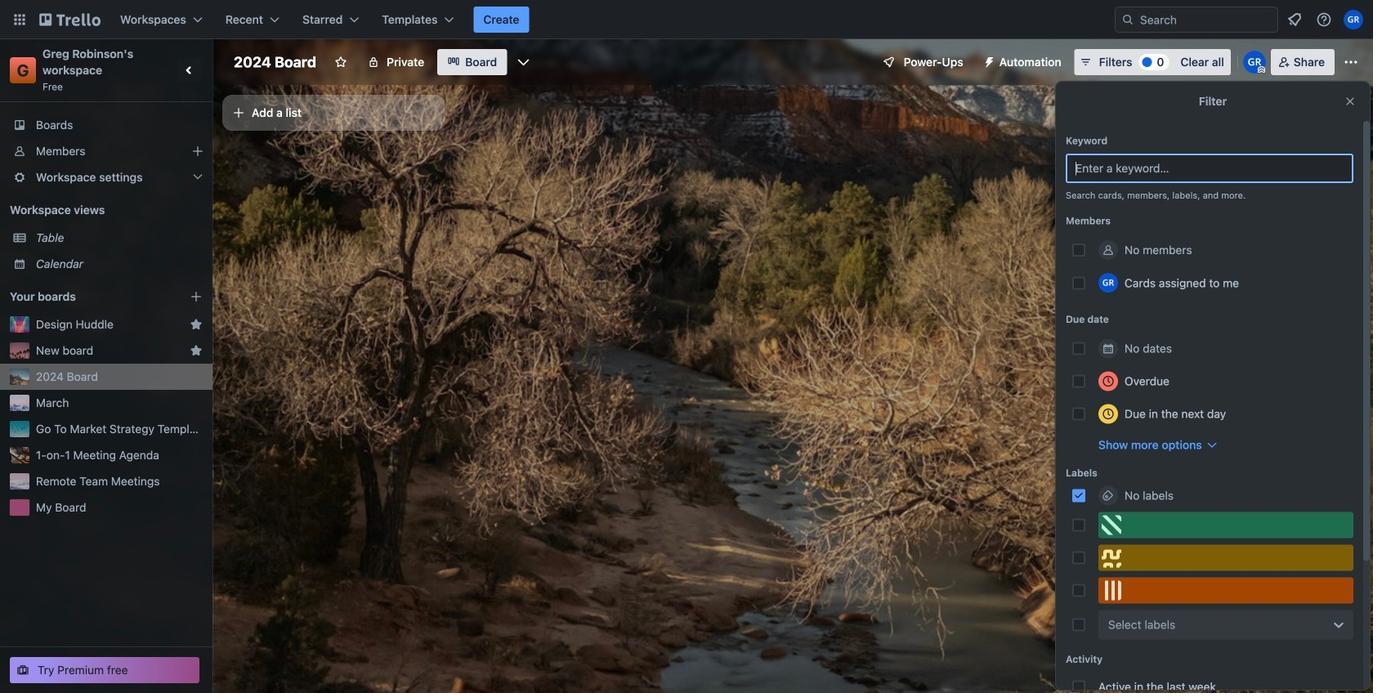 Task type: describe. For each thing, give the bounding box(es) containing it.
greg robinson (gregrobinson96) image
[[1099, 273, 1118, 293]]

add board image
[[190, 290, 203, 303]]

greg robinson (gregrobinson96) image inside primary element
[[1344, 10, 1364, 29]]

primary element
[[0, 0, 1373, 39]]

Search field
[[1135, 8, 1278, 31]]

0 notifications image
[[1285, 10, 1305, 29]]

search image
[[1122, 13, 1135, 26]]

your boards with 8 items element
[[10, 287, 165, 307]]

color: green, title: none element
[[1099, 512, 1354, 538]]

star or unstar board image
[[334, 56, 348, 69]]

this member is an admin of this board. image
[[1258, 66, 1265, 74]]

color: yellow, title: none element
[[1099, 545, 1354, 571]]



Task type: vqa. For each thing, say whether or not it's contained in the screenshot.
first STARRED ICON from the bottom
yes



Task type: locate. For each thing, give the bounding box(es) containing it.
0 horizontal spatial greg robinson (gregrobinson96) image
[[1243, 51, 1266, 74]]

close popover image
[[1344, 95, 1357, 108]]

show menu image
[[1343, 54, 1359, 70]]

0 vertical spatial greg robinson (gregrobinson96) image
[[1344, 10, 1364, 29]]

Enter a keyword… text field
[[1066, 154, 1354, 183]]

1 horizontal spatial greg robinson (gregrobinson96) image
[[1344, 10, 1364, 29]]

1 vertical spatial greg robinson (gregrobinson96) image
[[1243, 51, 1266, 74]]

workspace navigation collapse icon image
[[178, 59, 201, 82]]

greg robinson (gregrobinson96) image
[[1344, 10, 1364, 29], [1243, 51, 1266, 74]]

starred icon image
[[190, 318, 203, 331], [190, 344, 203, 357]]

1 starred icon image from the top
[[190, 318, 203, 331]]

open information menu image
[[1316, 11, 1332, 28]]

2 starred icon image from the top
[[190, 344, 203, 357]]

Board name text field
[[226, 49, 325, 75]]

1 vertical spatial starred icon image
[[190, 344, 203, 357]]

0 vertical spatial starred icon image
[[190, 318, 203, 331]]

back to home image
[[39, 7, 101, 33]]

color: orange, title: none element
[[1099, 578, 1354, 604]]

sm image
[[977, 49, 1000, 72]]

greg robinson (gregrobinson96) image right open information menu image
[[1344, 10, 1364, 29]]

greg robinson (gregrobinson96) image down search field
[[1243, 51, 1266, 74]]

customize views image
[[515, 54, 532, 70]]



